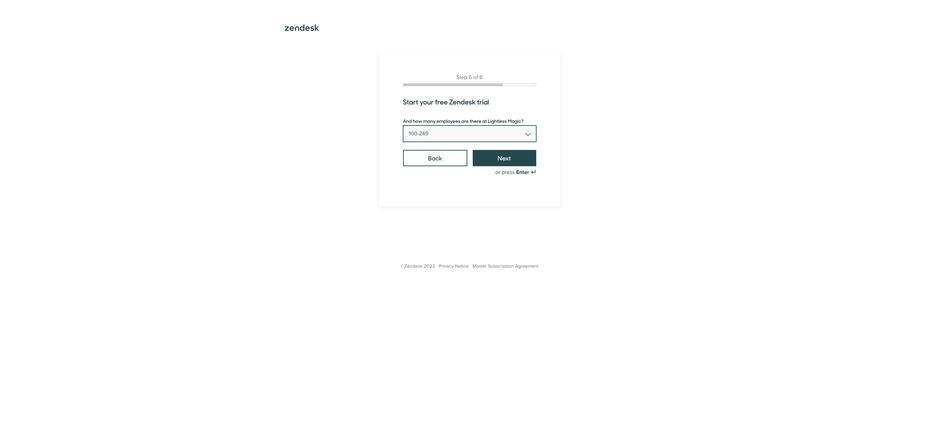 Task type: describe. For each thing, give the bounding box(es) containing it.
press
[[502, 169, 515, 176]]

enter image
[[531, 170, 537, 175]]

lightless
[[488, 118, 507, 124]]

master
[[473, 264, 487, 270]]

there
[[470, 118, 482, 124]]

free
[[435, 97, 448, 107]]

trial
[[477, 97, 489, 107]]

2023
[[424, 264, 435, 270]]

many
[[424, 118, 436, 124]]

privacy
[[439, 264, 454, 270]]

or press enter
[[496, 169, 530, 176]]

of
[[474, 74, 478, 81]]

notice
[[455, 264, 469, 270]]

start
[[403, 97, 419, 107]]

your
[[420, 97, 434, 107]]

enter
[[517, 169, 530, 176]]

are
[[462, 118, 469, 124]]

privacy notice
[[439, 264, 469, 270]]

next
[[498, 154, 511, 162]]

?
[[522, 118, 524, 124]]

agreement
[[515, 264, 539, 270]]

6
[[469, 74, 472, 81]]

back
[[428, 154, 443, 162]]

zendesk image
[[285, 24, 319, 31]]

and
[[403, 118, 412, 124]]

magic
[[508, 118, 522, 124]]

©zendesk 2023
[[401, 264, 435, 270]]

start your free zendesk trial
[[403, 97, 489, 107]]



Task type: locate. For each thing, give the bounding box(es) containing it.
back button
[[403, 150, 468, 167]]

how
[[413, 118, 423, 124]]

©zendesk
[[401, 264, 423, 270]]

at
[[483, 118, 487, 124]]

employees
[[437, 118, 461, 124]]

zendesk
[[450, 97, 476, 107]]

8
[[480, 74, 483, 81]]

and how many employees are there at lightless magic ?
[[403, 118, 524, 124]]

step
[[457, 74, 468, 81]]

next button
[[473, 150, 537, 167]]

step 6 of 8
[[457, 74, 483, 81]]

©zendesk 2023 link
[[401, 264, 435, 270]]

subscription
[[488, 264, 514, 270]]

master subscription agreement
[[473, 264, 539, 270]]

privacy notice link
[[439, 264, 469, 270]]

or
[[496, 169, 501, 176]]

master subscription agreement link
[[473, 264, 539, 270]]



